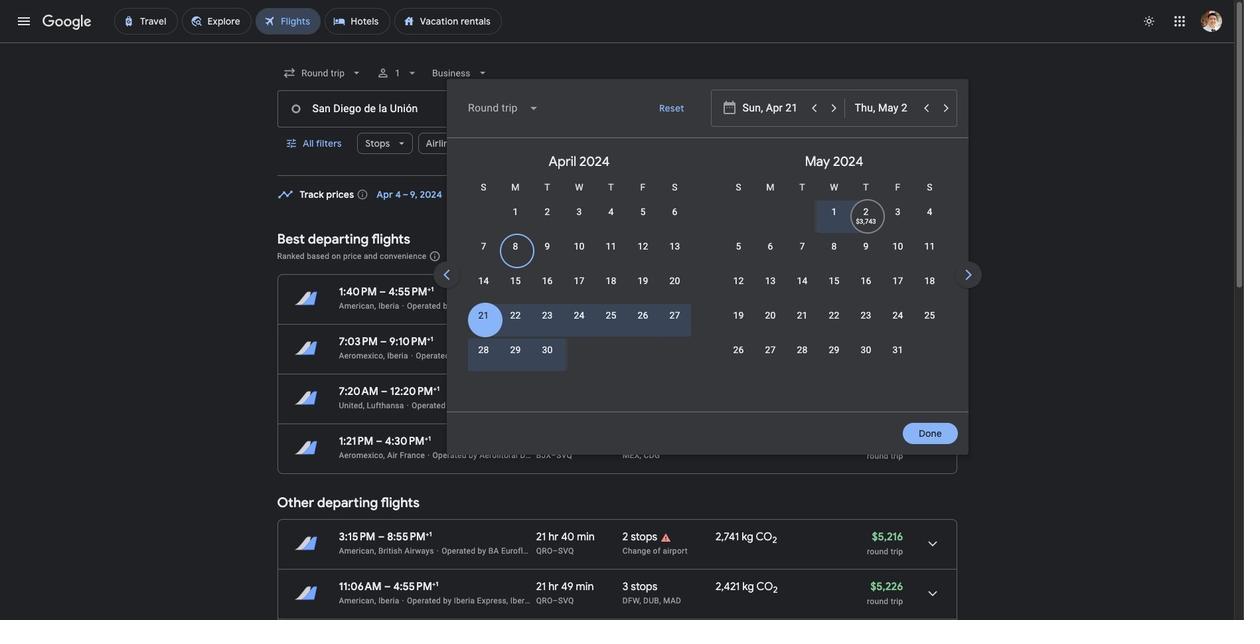Task type: describe. For each thing, give the bounding box(es) containing it.
row up wed, apr 10 element
[[500, 194, 691, 237]]

total duration 18 hr 7 min. element
[[537, 335, 623, 351]]

leaves querétaro international airport at 3:15 pm on thursday, april 4 and arrives at seville airport at 8:55 pm on friday, april 5. element
[[339, 530, 432, 544]]

wed, may 15 element
[[829, 274, 840, 288]]

 image for arrival time: 12:20 pm on  friday, april 5. text field on the bottom
[[407, 401, 409, 410]]

thu, apr 25 element
[[606, 309, 617, 322]]

thu, may 16 element
[[861, 274, 872, 288]]

fri, may 3 element
[[896, 205, 901, 219]]

mon, apr 29 element
[[510, 343, 521, 357]]

row up thu, may 9 element
[[819, 194, 946, 237]]

mon, apr 15 element
[[510, 274, 521, 288]]

mon, may 6 element
[[768, 240, 773, 253]]

tue, may 14 element
[[797, 274, 808, 288]]

sun, apr 21, departure date. element
[[478, 309, 489, 322]]

Arrival time: 9:10 PM on  Friday, April 5. text field
[[390, 335, 434, 349]]

Departure text field
[[742, 91, 803, 127]]

mon, apr 22 element
[[510, 309, 521, 322]]

wed, apr 3 element
[[577, 205, 582, 219]]

row down tue, may 21 element
[[723, 337, 914, 375]]

leaves querétaro international airport at 11:06 am on thursday, april 4 and arrives at seville airport at 4:55 pm on friday, april 5. element
[[339, 580, 439, 594]]

Departure text field
[[743, 90, 804, 126]]

sun, apr 7 element
[[481, 240, 487, 253]]

row up wed, apr 24 element
[[468, 268, 691, 306]]

sat, may 4 element
[[927, 205, 933, 219]]

wed, may 1 element
[[832, 205, 837, 219]]

tue, apr 9 element
[[545, 240, 550, 253]]

total duration 21 hr 40 min. element
[[537, 531, 623, 546]]

thu, may 9 element
[[864, 240, 869, 253]]

previous image
[[431, 259, 463, 291]]

3 stops flight. element for total duration 19 hr 15 min. element
[[623, 286, 658, 301]]

sun, may 19 element
[[734, 309, 744, 322]]

wed, may 22 element
[[829, 309, 840, 322]]

Arrival time: 12:20 PM on  Friday, April 5. text field
[[390, 385, 440, 398]]

layover (1 of 3) is a 1 hr 40 min layover at dallas/fort worth international airport in dallas. layover (2 of 3) is a 1 hr 10 min layover at dublin airport in dublin. layover (3 of 3) is a 1 hr 10 min layover at adolfo suárez madrid–barajas airport in madrid. element
[[623, 301, 709, 311]]

5316 US dollars text field
[[872, 335, 904, 349]]

thu, may 23 element
[[861, 309, 872, 322]]

5216 US dollars text field
[[872, 531, 904, 544]]

Arrival time: 4:55 PM on  Friday, April 5. text field
[[389, 285, 434, 299]]

sun, may 5 element
[[736, 240, 742, 253]]

Arrival time: 8:55 PM on  Friday, April 5. text field
[[387, 530, 432, 544]]

tue, apr 30 element
[[542, 343, 553, 357]]

5831 US dollars text field
[[872, 435, 904, 448]]

layover (1 of 3) is a 4 hr 9 min layover at dallas/fort worth international airport in dallas. layover (2 of 3) is a 1 hr 10 min layover at dublin airport in dublin. layover (3 of 3) is a 1 hr 10 min layover at adolfo suárez madrid–barajas airport in madrid. element
[[623, 596, 709, 606]]

flight details. leaves querétaro international airport at 3:15 pm on thursday, april 4 and arrives at seville airport at 8:55 pm on friday, april 5. image
[[917, 528, 949, 560]]

row up 'wed, apr 17' element
[[468, 234, 691, 272]]

wed, apr 17 element
[[574, 274, 585, 288]]

fri, may 17 element
[[893, 274, 904, 288]]

2 row group from the left
[[707, 143, 962, 406]]

3 stops flight. element for the total duration 21 hr 49 min. element
[[623, 580, 658, 596]]

Departure time: 7:20 AM. text field
[[339, 385, 379, 398]]

leaves san luis potosí international airport at 7:20 am on thursday, april 4 and arrives at seville airport at 12:20 pm on friday, april 5. element
[[339, 385, 440, 398]]

Departure time: 3:15 PM. text field
[[339, 531, 376, 544]]

row up wed, may 29 element
[[723, 303, 946, 341]]

swap origin and destination. image
[[481, 101, 496, 117]]

sat, apr 20 element
[[670, 274, 680, 288]]

change appearance image
[[1134, 5, 1166, 37]]

fri, may 31 element
[[893, 343, 904, 357]]

1 2 stops flight. element from the top
[[623, 335, 658, 351]]

main menu image
[[16, 13, 32, 29]]

sun, apr 14 element
[[478, 274, 489, 288]]

mon, may 27 element
[[765, 343, 776, 357]]

wed, may 29 element
[[829, 343, 840, 357]]

 image for arrival time: 4:55 pm on  friday, april 5. text field
[[402, 302, 404, 311]]

sat, may 11 element
[[925, 240, 936, 253]]

sun, may 12 element
[[734, 274, 744, 288]]

thu, apr 11 element
[[606, 240, 617, 253]]

find the best price region
[[277, 177, 957, 221]]

fri, apr 5 element
[[641, 205, 646, 219]]



Task type: vqa. For each thing, say whether or not it's contained in the screenshot.
bottommost  image
yes



Task type: locate. For each thing, give the bounding box(es) containing it.
None field
[[277, 61, 368, 85], [427, 61, 495, 85], [457, 92, 549, 124], [277, 61, 368, 85], [427, 61, 495, 85], [457, 92, 549, 124]]

2 horizontal spatial  image
[[411, 351, 413, 361]]

5226 US dollars text field
[[871, 580, 904, 594]]

grid
[[452, 143, 1217, 420]]

learn more about ranking image
[[429, 250, 441, 262]]

thu, may 30 element
[[861, 343, 872, 357]]

tue, may 21 element
[[797, 309, 808, 322]]

sat, apr 27 element
[[670, 309, 680, 322]]

1 horizontal spatial  image
[[407, 401, 409, 410]]

mon, apr 8 element
[[513, 240, 518, 253]]

2 stops flight. element
[[623, 335, 658, 351], [623, 531, 658, 546]]

wed, apr 24 element
[[574, 309, 585, 322]]

1 row group from the left
[[452, 143, 707, 406]]

0 horizontal spatial  image
[[402, 302, 404, 311]]

3 stops flight. element down layover (1 of 2) is a 2 hr 41 min layover at dallas/fort worth international airport in dallas. layover (2 of 2) is a 4 hr 25 min layover in london. transfer here from heathrow airport to london gatwick airport. element
[[623, 580, 658, 596]]

3 stops flight. element up fri, apr 26 "element"
[[623, 286, 658, 301]]

row down "mon, apr 22" element
[[468, 337, 564, 375]]

Departure time: 1:40 PM. text field
[[339, 286, 377, 299]]

Arrival time: 4:55 PM on  Friday, April 5. text field
[[393, 580, 439, 594]]

0 vertical spatial  image
[[402, 302, 404, 311]]

1 3 stops flight. element from the top
[[623, 286, 658, 301]]

 image for 'arrival time: 8:55 pm on  friday, april 5.' "text field" in the left bottom of the page
[[437, 547, 439, 556]]

main content
[[277, 177, 957, 620]]

layover (1 of 2) is a 2 hr 25 min layover at mexico city international airport in mexico city. layover (2 of 2) is a 2 hr layover at paris charles de gaulle airport in paris. element
[[623, 450, 709, 461]]

thu, apr 4 element
[[609, 205, 614, 219]]

next image
[[953, 259, 985, 291]]

fri, may 10 element
[[893, 240, 904, 253]]

Arrival time: 4:30 PM on  Friday, April 5. text field
[[385, 434, 431, 448]]

None search field
[[277, 57, 1217, 455]]

fri, apr 12 element
[[638, 240, 649, 253]]

return text field for departure text field
[[855, 90, 916, 126]]

 image for arrival time: 4:55 pm on  friday, april 5. text box
[[402, 596, 404, 606]]

sat, apr 13 element
[[670, 240, 680, 253]]

sat, may 18 element
[[925, 274, 936, 288]]

fri, may 24 element
[[893, 309, 904, 322]]

1 vertical spatial 3 stops flight. element
[[623, 580, 658, 596]]

sat, apr 6 element
[[672, 205, 678, 219]]

leaves guanajuato international airport at 7:03 pm on thursday, april 4 and arrives at seville airport at 9:10 pm on friday, april 5. element
[[339, 335, 434, 349]]

 image
[[411, 351, 413, 361], [407, 401, 409, 410], [402, 596, 404, 606]]

0 vertical spatial  image
[[411, 351, 413, 361]]

mon, may 13 element
[[765, 274, 776, 288]]

 image down arrival time: 4:55 pm on  friday, april 5. text field
[[402, 302, 404, 311]]

Departure time: 1:21 PM. text field
[[339, 435, 374, 448]]

loading results progress bar
[[0, 43, 1235, 45]]

thu, may 2, return date. element
[[864, 205, 869, 219]]

Departure time: 7:03 PM. text field
[[339, 335, 378, 349]]

tue, apr 23 element
[[542, 309, 553, 322]]

leaves guanajuato international airport at 1:40 pm on thursday, april 4 and arrives at seville airport at 4:55 pm on friday, april 5. element
[[339, 285, 434, 299]]

tue, may 28 element
[[797, 343, 808, 357]]

wed, may 8 element
[[832, 240, 837, 253]]

 image down arrival time: 12:20 pm on  friday, april 5. text field on the bottom
[[407, 401, 409, 410]]

mon, may 20 element
[[765, 309, 776, 322]]

None text field
[[277, 90, 486, 128]]

 image down arrival time: 4:55 pm on  friday, april 5. text box
[[402, 596, 404, 606]]

total duration 21 hr 49 min. element
[[537, 580, 623, 596]]

sun, apr 28 element
[[478, 343, 489, 357]]

5234 US dollars text field
[[870, 286, 904, 299]]

1 horizontal spatial  image
[[437, 547, 439, 556]]

row up wed, may 22 element
[[723, 268, 946, 306]]

tue, apr 2 element
[[545, 205, 550, 219]]

0 vertical spatial 3 stops flight. element
[[623, 286, 658, 301]]

thu, apr 18 element
[[606, 274, 617, 288]]

tue, apr 16 element
[[542, 274, 553, 288]]

0 horizontal spatial  image
[[402, 596, 404, 606]]

 image for arrival time: 9:10 pm on  friday, april 5. text field
[[411, 351, 413, 361]]

fri, apr 26 element
[[638, 309, 649, 322]]

1 vertical spatial 2 stops flight. element
[[623, 531, 658, 546]]

total duration 19 hr 9 min. element
[[537, 435, 623, 450]]

layover (1 of 2) is a 5 hr 14 min layover at george bush intercontinental airport in houston. layover (2 of 2) is a 1 hr 10 min layover at frankfurt airport in frankfurt. element
[[623, 400, 709, 411]]

Return text field
[[855, 90, 916, 126], [854, 91, 916, 127]]

leaves guanajuato international airport at 1:21 pm on thursday, april 4 and arrives at seville airport at 4:30 pm on friday, april 5. element
[[339, 434, 431, 448]]

tue, may 7 element
[[800, 240, 805, 253]]

 image
[[402, 302, 404, 311], [437, 547, 439, 556]]

3 row group from the left
[[962, 143, 1217, 406]]

2 2 stops flight. element from the top
[[623, 531, 658, 546]]

layover (1 of 2) is a 2 hr 41 min layover at dallas/fort worth international airport in dallas. layover (2 of 2) is a 4 hr 25 min layover in london. transfer here from heathrow airport to london gatwick airport. element
[[623, 546, 709, 557]]

row
[[500, 194, 691, 237], [819, 194, 946, 237], [468, 234, 691, 272], [723, 234, 946, 272], [468, 268, 691, 306], [723, 268, 946, 306], [468, 303, 691, 341], [723, 303, 946, 341], [468, 337, 564, 375], [723, 337, 914, 375]]

total duration 19 hr 15 min. element
[[537, 286, 623, 301]]

1 vertical spatial  image
[[437, 547, 439, 556]]

wed, apr 10 element
[[574, 240, 585, 253]]

mon, apr 1 element
[[513, 205, 518, 219]]

 image up arrival time: 4:55 pm on  friday, april 5. text box
[[437, 547, 439, 556]]

, 3743 us dollars element
[[856, 219, 877, 225]]

flight details. leaves querétaro international airport at 11:06 am on thursday, april 4 and arrives at seville airport at 4:55 pm on friday, april 5. image
[[917, 578, 949, 610]]

row group
[[452, 143, 707, 406], [707, 143, 962, 406], [962, 143, 1217, 406]]

1 vertical spatial  image
[[407, 401, 409, 410]]

learn more about tracked prices image
[[357, 189, 369, 201]]

return text field for departure text box
[[854, 91, 916, 127]]

Departure time: 11:06 AM. text field
[[339, 580, 382, 594]]

sat, may 25 element
[[925, 309, 936, 322]]

3 stops flight. element
[[623, 286, 658, 301], [623, 580, 658, 596]]

row down total duration 19 hr 15 min. element
[[468, 303, 691, 341]]

2 vertical spatial  image
[[402, 596, 404, 606]]

row up wed, may 15 element
[[723, 234, 946, 272]]

fri, apr 19 element
[[638, 274, 649, 288]]

0 vertical spatial 2 stops flight. element
[[623, 335, 658, 351]]

2 3 stops flight. element from the top
[[623, 580, 658, 596]]

flight details. leaves guanajuato international airport at 1:21 pm on thursday, april 4 and arrives at seville airport at 4:30 pm on friday, april 5. image
[[917, 432, 949, 464]]

 image down arrival time: 9:10 pm on  friday, april 5. text field
[[411, 351, 413, 361]]

sun, may 26 element
[[734, 343, 744, 357]]



